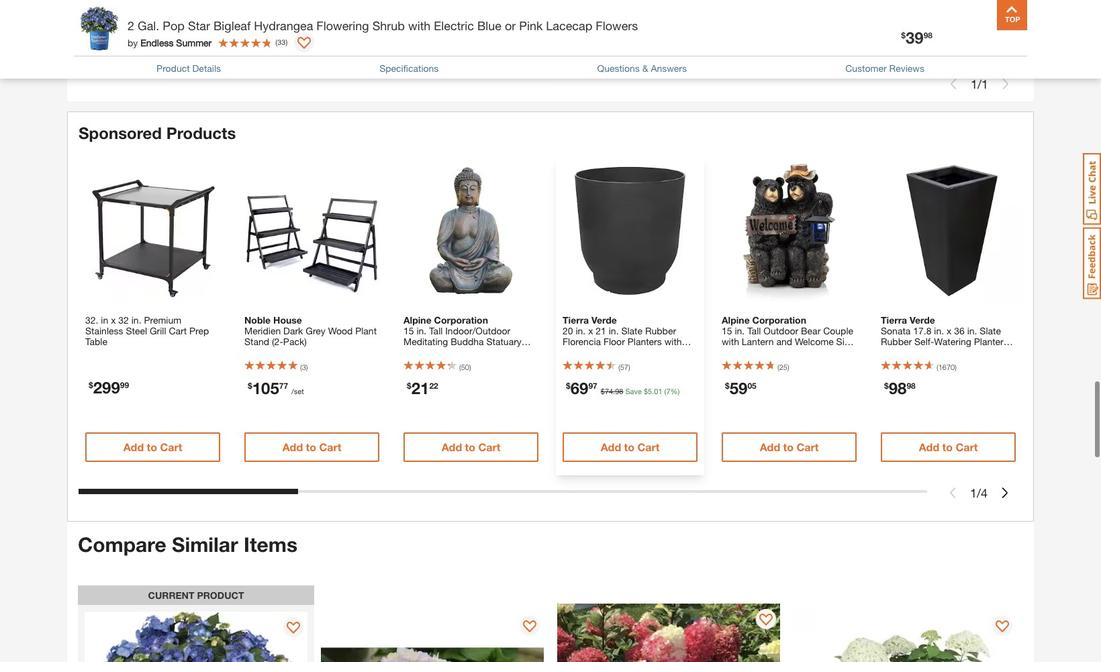 Task type: vqa. For each thing, say whether or not it's contained in the screenshot.


Task type: locate. For each thing, give the bounding box(es) containing it.
to for 15 in. tall outdoor bear couple with lantern and welcome sign statue with solar led light yard art decoration image
[[784, 441, 794, 454]]

with inside tierra verde 20 in. x 21 in. slate rubber florencia floor planters with water reservoir
[[665, 336, 682, 347]]

x right 20
[[589, 325, 594, 337]]

.
[[614, 387, 616, 396], [653, 387, 655, 396]]

( for alpine corporation 15 in. tall outdoor bear couple with lantern and welcome sign statue with solar led light yard art decoration
[[778, 363, 780, 372]]

15 up statue
[[722, 325, 733, 337]]

59
[[730, 379, 748, 398]]

with right shrub
[[409, 18, 431, 33]]

tierra inside tierra verde 20 in. x 21 in. slate rubber florencia floor planters with water reservoir
[[563, 315, 589, 326]]

add to cart button for 20 in. x 21 in. slate rubber florencia floor planters with water reservoir image
[[563, 433, 698, 462]]

tierra for 20
[[563, 315, 589, 326]]

alpine inside alpine corporation 15 in. tall indoor/outdoor meditating buddha statuary decor
[[404, 315, 432, 326]]

1 15 from the left
[[404, 325, 414, 337]]

verde inside tierra verde sonata 17.8 in. x 36 in. slate rubber self-watering planter decorative pots
[[910, 315, 936, 326]]

. left save
[[614, 387, 616, 396]]

cart
[[165, 38, 187, 51], [323, 38, 345, 51], [169, 325, 187, 337], [160, 441, 182, 454], [319, 441, 342, 454], [479, 441, 501, 454], [638, 441, 660, 454], [797, 441, 819, 454], [956, 441, 979, 454]]

slate
[[622, 325, 643, 337], [981, 325, 1002, 337]]

39
[[906, 28, 924, 47]]

2 corporation from the left
[[753, 315, 807, 326]]

1 horizontal spatial tall
[[748, 325, 762, 337]]

15 inside alpine corporation 15 in. tall indoor/outdoor meditating buddha statuary decor
[[404, 325, 414, 337]]

( for alpine corporation 15 in. tall indoor/outdoor meditating buddha statuary decor
[[460, 363, 461, 372]]

0 horizontal spatial rubber
[[646, 325, 677, 337]]

with
[[409, 18, 431, 33], [665, 336, 682, 347], [722, 336, 740, 347], [752, 347, 770, 358]]

1 / 4
[[971, 486, 988, 501]]

1 horizontal spatial x
[[589, 325, 594, 337]]

) down hydrangea
[[286, 37, 288, 46]]

summer
[[176, 37, 212, 48]]

next slide image
[[1000, 488, 1011, 499]]

( right 01
[[665, 387, 667, 396]]

in. inside alpine corporation 15 in. tall outdoor bear couple with lantern and welcome sign statue with solar led light yard art decoration
[[735, 325, 745, 337]]

questions
[[598, 62, 640, 74]]

corporation
[[434, 315, 488, 326], [753, 315, 807, 326]]

this is the first slide image left 1 / 4
[[948, 488, 959, 499]]

2 tierra from the left
[[882, 315, 908, 326]]

add to cart for 32. in x 32 in. premium stainless steel grill cart prep table image
[[123, 441, 182, 454]]

tall left outdoor
[[748, 325, 762, 337]]

$ inside $ 98 98
[[885, 381, 889, 391]]

plant
[[356, 325, 377, 337]]

x right in
[[111, 315, 116, 326]]

alpine
[[404, 315, 432, 326], [722, 315, 750, 326]]

1 for 1 / 4
[[971, 486, 978, 501]]

1 vertical spatial this is the first slide image
[[948, 488, 959, 499]]

corporation up and
[[753, 315, 807, 326]]

( 1670 )
[[937, 363, 957, 372]]

1 horizontal spatial verde
[[910, 315, 936, 326]]

compare
[[78, 533, 166, 557]]

&
[[643, 62, 649, 74]]

15
[[404, 325, 414, 337], [722, 325, 733, 337]]

1 horizontal spatial 21
[[596, 325, 607, 337]]

yard
[[722, 358, 741, 369]]

flowers
[[596, 18, 639, 33]]

) down the watering
[[956, 363, 957, 372]]

7
[[667, 387, 671, 396]]

verde up self-
[[910, 315, 936, 326]]

couple
[[824, 325, 854, 337]]

/ left next slide image
[[978, 486, 982, 501]]

2 alpine from the left
[[722, 315, 750, 326]]

) down buddha in the bottom left of the page
[[470, 363, 471, 372]]

with right planters at the right bottom
[[665, 336, 682, 347]]

$ inside $ 21 22
[[407, 381, 412, 391]]

32. in x 32 in. premium stainless steel grill cart prep table link
[[85, 315, 220, 347]]

) down pack)
[[306, 363, 308, 372]]

$ inside the $ 39 98
[[902, 30, 906, 40]]

$ 59 05
[[726, 379, 757, 398]]

add to cart button for "15 in. tall indoor/outdoor meditating buddha statuary decor" image
[[404, 433, 539, 462]]

1 verde from the left
[[592, 315, 617, 326]]

2 tall from the left
[[748, 325, 762, 337]]

in. inside 32. in x 32 in. premium stainless steel grill cart prep table
[[132, 315, 141, 326]]

verde inside tierra verde 20 in. x 21 in. slate rubber florencia floor planters with water reservoir
[[592, 315, 617, 326]]

( up the /set
[[300, 363, 302, 372]]

in. right 17.8
[[935, 325, 945, 337]]

57
[[621, 363, 629, 372]]

21 down decor
[[412, 379, 430, 398]]

21
[[596, 325, 607, 337], [412, 379, 430, 398]]

tall for 59
[[748, 325, 762, 337]]

0 vertical spatial 21
[[596, 325, 607, 337]]

( down hydrangea
[[276, 37, 278, 46]]

1 horizontal spatial alpine
[[722, 315, 750, 326]]

x inside tierra verde 20 in. x 21 in. slate rubber florencia floor planters with water reservoir
[[589, 325, 594, 337]]

add to cart button for meridien dark grey wood plant stand (2-pack) image
[[245, 433, 380, 462]]

rubber right floor
[[646, 325, 677, 337]]

corporation inside alpine corporation 15 in. tall indoor/outdoor meditating buddha statuary decor
[[434, 315, 488, 326]]

98 inside $ 98 98
[[907, 381, 916, 391]]

similar
[[172, 533, 238, 557]]

0 horizontal spatial slate
[[622, 325, 643, 337]]

alpine for 21
[[404, 315, 432, 326]]

and
[[777, 336, 793, 347]]

5
[[648, 387, 653, 396]]

add to cart button for sonata 17.8 in. x 36 in. slate rubber self-watering planter decorative pots image
[[882, 433, 1017, 462]]

tall left buddha in the bottom left of the page
[[429, 325, 443, 337]]

98 inside the $ 39 98
[[924, 30, 933, 40]]

$ up reviews
[[902, 30, 906, 40]]

tierra for sonata
[[882, 315, 908, 326]]

reviews
[[890, 62, 925, 74]]

alpine up the lantern
[[722, 315, 750, 326]]

in. right 32
[[132, 315, 141, 326]]

21 up reservoir
[[596, 325, 607, 337]]

15 in. tall outdoor bear couple with lantern and welcome sign statue with solar led light yard art decoration image
[[716, 157, 864, 305]]

$
[[902, 30, 906, 40], [89, 380, 93, 390], [248, 381, 252, 391], [407, 381, 412, 391], [566, 381, 571, 391], [726, 381, 730, 391], [885, 381, 889, 391], [601, 387, 605, 396], [644, 387, 648, 396]]

$ left 77
[[248, 381, 252, 391]]

/ left this is the last slide icon
[[978, 76, 982, 91]]

lantern
[[742, 336, 774, 347]]

wood
[[328, 325, 353, 337]]

solar
[[772, 347, 794, 358]]

3
[[302, 363, 306, 372]]

15 for 59
[[722, 325, 733, 337]]

this is the last slide image
[[1001, 79, 1012, 89]]

0 horizontal spatial 15
[[404, 325, 414, 337]]

rubber left self-
[[882, 336, 913, 347]]

alpine inside alpine corporation 15 in. tall outdoor bear couple with lantern and welcome sign statue with solar led light yard art decoration
[[722, 315, 750, 326]]

slate inside tierra verde 20 in. x 21 in. slate rubber florencia floor planters with water reservoir
[[622, 325, 643, 337]]

$ 39 98
[[902, 28, 933, 47]]

0 vertical spatial this is the first slide image
[[949, 79, 959, 89]]

bigleaf
[[214, 18, 251, 33]]

verde up floor
[[592, 315, 617, 326]]

$ inside "$ 299 99"
[[89, 380, 93, 390]]

add to cart
[[128, 38, 187, 51], [286, 38, 345, 51], [123, 441, 182, 454], [283, 441, 342, 454], [442, 441, 501, 454], [601, 441, 660, 454], [760, 441, 819, 454], [920, 441, 979, 454]]

tall inside alpine corporation 15 in. tall indoor/outdoor meditating buddha statuary decor
[[429, 325, 443, 337]]

rubber inside tierra verde sonata 17.8 in. x 36 in. slate rubber self-watering planter decorative pots
[[882, 336, 913, 347]]

decorative
[[882, 347, 927, 358]]

to for 32. in x 32 in. premium stainless steel grill cart prep table image
[[147, 441, 157, 454]]

2 slate from the left
[[981, 325, 1002, 337]]

tierra left 17.8
[[882, 315, 908, 326]]

add for meridien dark grey wood plant stand (2-pack) image
[[283, 441, 303, 454]]

2 15 from the left
[[722, 325, 733, 337]]

1 horizontal spatial slate
[[981, 325, 1002, 337]]

( 25 )
[[778, 363, 790, 372]]

2 . from the left
[[653, 387, 655, 396]]

tierra inside tierra verde sonata 17.8 in. x 36 in. slate rubber self-watering planter decorative pots
[[882, 315, 908, 326]]

to for sonata 17.8 in. x 36 in. slate rubber self-watering planter decorative pots image
[[943, 441, 953, 454]]

to for meridien dark grey wood plant stand (2-pack) image
[[306, 441, 316, 454]]

tierra verde 20 in. x 21 in. slate rubber florencia floor planters with water reservoir
[[563, 315, 682, 358]]

add to cart button
[[90, 30, 224, 60], [249, 30, 383, 60], [85, 433, 220, 462], [245, 433, 380, 462], [404, 433, 539, 462], [563, 433, 698, 462], [722, 433, 857, 462], [882, 433, 1017, 462]]

22
[[430, 381, 439, 391]]

welcome
[[795, 336, 834, 347]]

0 horizontal spatial 21
[[412, 379, 430, 398]]

sign
[[837, 336, 856, 347]]

customer
[[846, 62, 887, 74]]

blue
[[478, 18, 502, 33]]

or
[[505, 18, 516, 33]]

$ left 97
[[566, 381, 571, 391]]

( down buddha in the bottom left of the page
[[460, 363, 461, 372]]

this is the first slide image
[[949, 79, 959, 89], [948, 488, 959, 499]]

( for noble house meridien dark grey wood plant stand (2-pack)
[[300, 363, 302, 372]]

electric
[[434, 18, 474, 33]]

25
[[780, 363, 788, 372]]

1 horizontal spatial 15
[[722, 325, 733, 337]]

corporation up buddha in the bottom left of the page
[[434, 315, 488, 326]]

%)
[[671, 387, 680, 396]]

pots
[[929, 347, 948, 358]]

add for 32. in x 32 in. premium stainless steel grill cart prep table image
[[123, 441, 144, 454]]

lacecap
[[546, 18, 593, 33]]

reservoir
[[590, 347, 630, 358]]

$ inside $ 59 05
[[726, 381, 730, 391]]

0 horizontal spatial x
[[111, 315, 116, 326]]

0 horizontal spatial tall
[[429, 325, 443, 337]]

noble
[[245, 315, 271, 326]]

corporation inside alpine corporation 15 in. tall outdoor bear couple with lantern and welcome sign statue with solar led light yard art decoration
[[753, 315, 807, 326]]

with up yard
[[722, 336, 740, 347]]

this is the first slide image left "1 / 1"
[[949, 79, 959, 89]]

1 alpine from the left
[[404, 315, 432, 326]]

$ for 21
[[407, 381, 412, 391]]

0 horizontal spatial .
[[614, 387, 616, 396]]

01
[[655, 387, 663, 396]]

this is the first slide image for 1 / 4
[[948, 488, 959, 499]]

/set
[[292, 387, 304, 396]]

product image image
[[77, 7, 121, 50]]

decor
[[404, 347, 429, 358]]

rubber inside tierra verde 20 in. x 21 in. slate rubber florencia floor planters with water reservoir
[[646, 325, 677, 337]]

( down solar
[[778, 363, 780, 372]]

cart inside 32. in x 32 in. premium stainless steel grill cart prep table
[[169, 325, 187, 337]]

slate up reservoir
[[622, 325, 643, 337]]

97
[[589, 381, 598, 391]]

in. up decor
[[417, 325, 427, 337]]

( down pots
[[937, 363, 939, 372]]

tierra up florencia
[[563, 315, 589, 326]]

verde
[[592, 315, 617, 326], [910, 315, 936, 326]]

to for "15 in. tall indoor/outdoor meditating buddha statuary decor" image
[[465, 441, 476, 454]]

2 horizontal spatial x
[[947, 325, 952, 337]]

( down reservoir
[[619, 363, 621, 372]]

/ for 4
[[978, 486, 982, 501]]

in. up statue
[[735, 325, 745, 337]]

) for /set
[[306, 363, 308, 372]]

5 gal. incrediball hydrangea shrub with enormous white blooms image
[[794, 611, 1017, 662]]

1 horizontal spatial tierra
[[882, 315, 908, 326]]

15 inside alpine corporation 15 in. tall outdoor bear couple with lantern and welcome sign statue with solar led light yard art decoration
[[722, 325, 733, 337]]

)
[[286, 37, 288, 46], [306, 363, 308, 372], [470, 363, 471, 372], [629, 363, 631, 372], [788, 363, 790, 372], [956, 363, 957, 372]]

15 up decor
[[404, 325, 414, 337]]

1 corporation from the left
[[434, 315, 488, 326]]

alpine up 'meditating'
[[404, 315, 432, 326]]

) for 98
[[956, 363, 957, 372]]

add to cart for 20 in. x 21 in. slate rubber florencia floor planters with water reservoir image
[[601, 441, 660, 454]]

15 in. tall indoor/outdoor meditating buddha statuary decor image
[[397, 157, 546, 305]]

1 horizontal spatial .
[[653, 387, 655, 396]]

0 horizontal spatial alpine
[[404, 315, 432, 326]]

$ left 22
[[407, 381, 412, 391]]

add for 15 in. tall outdoor bear couple with lantern and welcome sign statue with solar led light yard art decoration image
[[760, 441, 781, 454]]

1 slate from the left
[[622, 325, 643, 337]]

$ right save
[[644, 387, 648, 396]]

$ 69 97 $ 74 . 98 save $ 5 . 01 ( 7 %)
[[566, 379, 680, 398]]

1 vertical spatial /
[[978, 486, 982, 501]]

x left 36
[[947, 325, 952, 337]]

0 vertical spatial /
[[978, 76, 982, 91]]

in. right 36
[[968, 325, 978, 337]]

details
[[193, 62, 221, 74]]

0 horizontal spatial verde
[[592, 315, 617, 326]]

add to cart for sonata 17.8 in. x 36 in. slate rubber self-watering planter decorative pots image
[[920, 441, 979, 454]]

$ inside $ 105 77 /set
[[248, 381, 252, 391]]

add to cart for 15 in. tall outdoor bear couple with lantern and welcome sign statue with solar led light yard art decoration image
[[760, 441, 819, 454]]

2 verde from the left
[[910, 315, 936, 326]]

1 tall from the left
[[429, 325, 443, 337]]

$ left 99
[[89, 380, 93, 390]]

1 tierra from the left
[[563, 315, 589, 326]]

tall inside alpine corporation 15 in. tall outdoor bear couple with lantern and welcome sign statue with solar led light yard art decoration
[[748, 325, 762, 337]]

) down solar
[[788, 363, 790, 372]]

add for sonata 17.8 in. x 36 in. slate rubber self-watering planter decorative pots image
[[920, 441, 940, 454]]

$ down the decorative on the right of the page
[[885, 381, 889, 391]]

slate right 36
[[981, 325, 1002, 337]]

add to cart for "15 in. tall indoor/outdoor meditating buddha statuary decor" image
[[442, 441, 501, 454]]

display image
[[996, 621, 1010, 634]]

feedback link image
[[1084, 227, 1102, 300]]

decoration
[[759, 358, 805, 369]]

1 horizontal spatial rubber
[[882, 336, 913, 347]]

pop
[[163, 18, 185, 33]]

/ for 1
[[978, 76, 982, 91]]

0 horizontal spatial tierra
[[563, 315, 589, 326]]

0 horizontal spatial corporation
[[434, 315, 488, 326]]

21 inside tierra verde 20 in. x 21 in. slate rubber florencia floor planters with water reservoir
[[596, 325, 607, 337]]

20 in. x 21 in. slate rubber florencia floor planters with water reservoir image
[[556, 157, 705, 305]]

display image
[[298, 37, 311, 50], [760, 614, 773, 627], [523, 621, 537, 634], [287, 622, 300, 635]]

with left solar
[[752, 347, 770, 358]]

florencia
[[563, 336, 601, 347]]

3 gal. little lime punch panicle hydrangea (paniculata) live shrub with green, white, and pink flowers image
[[558, 604, 781, 662]]

product
[[197, 590, 244, 601]]

. left 7
[[653, 387, 655, 396]]

add to cart button for 32. in x 32 in. premium stainless steel grill cart prep table image
[[85, 433, 220, 462]]

$ down yard
[[726, 381, 730, 391]]

1 horizontal spatial corporation
[[753, 315, 807, 326]]



Task type: describe. For each thing, give the bounding box(es) containing it.
premium
[[144, 315, 182, 326]]

(2-
[[272, 336, 283, 347]]

( for tierra verde 20 in. x 21 in. slate rubber florencia floor planters with water reservoir
[[619, 363, 621, 372]]

32
[[118, 315, 129, 326]]

99
[[120, 380, 129, 390]]

4
[[982, 486, 988, 501]]

bear
[[802, 325, 821, 337]]

noble house meridien dark grey wood plant stand (2-pack)
[[245, 315, 377, 347]]

product
[[157, 62, 190, 74]]

slate inside tierra verde sonata 17.8 in. x 36 in. slate rubber self-watering planter decorative pots
[[981, 325, 1002, 337]]

hydrangea
[[254, 18, 313, 33]]

stand
[[245, 336, 269, 347]]

sponsored products
[[79, 124, 236, 143]]

32. in x 32 in. premium stainless steel grill cart prep table image
[[79, 157, 227, 305]]

15 for 21
[[404, 325, 414, 337]]

dark
[[284, 325, 303, 337]]

sponsored
[[79, 124, 162, 143]]

299
[[93, 378, 120, 397]]

alpine corporation 15 in. tall outdoor bear couple with lantern and welcome sign statue with solar led light yard art decoration
[[722, 315, 856, 369]]

stainless
[[85, 325, 123, 337]]

shrub
[[373, 18, 405, 33]]

17.8
[[914, 325, 932, 337]]

prep
[[189, 325, 209, 337]]

$ 299 99
[[89, 378, 129, 397]]

save
[[626, 387, 642, 396]]

$ for 105
[[248, 381, 252, 391]]

$ for 299
[[89, 380, 93, 390]]

planter
[[975, 336, 1004, 347]]

69
[[571, 379, 589, 398]]

verde for in.
[[910, 315, 936, 326]]

current
[[148, 590, 195, 601]]

cart for 32. in x 32 in. premium stainless steel grill cart prep table image
[[160, 441, 182, 454]]

$ 105 77 /set
[[248, 379, 304, 398]]

cart for 20 in. x 21 in. slate rubber florencia floor planters with water reservoir image
[[638, 441, 660, 454]]

items
[[244, 533, 298, 557]]

) for 21
[[470, 363, 471, 372]]

led
[[797, 347, 814, 358]]

art
[[744, 358, 756, 369]]

74
[[605, 387, 614, 396]]

in. right 20
[[576, 325, 586, 337]]

live chat image
[[1084, 153, 1102, 225]]

( 33 )
[[276, 37, 288, 46]]

to for 20 in. x 21 in. slate rubber florencia floor planters with water reservoir image
[[625, 441, 635, 454]]

watering
[[935, 336, 972, 347]]

sonata
[[882, 325, 911, 337]]

) up $ 69 97 $ 74 . 98 save $ 5 . 01 ( 7 %)
[[629, 363, 631, 372]]

1 vertical spatial 21
[[412, 379, 430, 398]]

$ for 98
[[885, 381, 889, 391]]

( for tierra verde sonata 17.8 in. x 36 in. slate rubber self-watering planter decorative pots
[[937, 363, 939, 372]]

statuary
[[487, 336, 522, 347]]

meridien dark grey wood plant stand (2-pack) image
[[238, 157, 386, 305]]

indoor/outdoor
[[446, 325, 511, 337]]

36
[[955, 325, 965, 337]]

by endless summer
[[128, 37, 212, 48]]

$ 98 98
[[885, 379, 916, 398]]

this is the first slide image for 1 / 1
[[949, 79, 959, 89]]

98 inside $ 69 97 $ 74 . 98 save $ 5 . 01 ( 7 %)
[[616, 387, 624, 396]]

( inside $ 69 97 $ 74 . 98 save $ 5 . 01 ( 7 %)
[[665, 387, 667, 396]]

corporation for 21
[[434, 315, 488, 326]]

cart for 15 in. tall outdoor bear couple with lantern and welcome sign statue with solar led light yard art decoration image
[[797, 441, 819, 454]]

2 gal. pop star bigleaf hydrangea flowering shrub with electric blue or pink lacecap flowers
[[128, 18, 639, 33]]

2
[[128, 18, 134, 33]]

grill
[[150, 325, 166, 337]]

add to cart for meridien dark grey wood plant stand (2-pack) image
[[283, 441, 342, 454]]

2 gal. echo mini penny hydrangea plant live shrub, blue and pink reblooming flowers image
[[321, 611, 544, 662]]

self-
[[915, 336, 935, 347]]

33
[[278, 37, 286, 46]]

$ for 39
[[902, 30, 906, 40]]

alpine corporation 15 in. tall indoor/outdoor meditating buddha statuary decor
[[404, 315, 522, 358]]

specifications
[[380, 62, 439, 74]]

meridien
[[245, 325, 281, 337]]

water
[[563, 347, 588, 358]]

statue
[[722, 347, 750, 358]]

tall for 21
[[429, 325, 443, 337]]

steel
[[126, 325, 147, 337]]

light
[[817, 347, 838, 358]]

verde for x
[[592, 315, 617, 326]]

x inside 32. in x 32 in. premium stainless steel grill cart prep table
[[111, 315, 116, 326]]

pink
[[520, 18, 543, 33]]

top button
[[998, 0, 1028, 30]]

x inside tierra verde sonata 17.8 in. x 36 in. slate rubber self-watering planter decorative pots
[[947, 325, 952, 337]]

32.
[[85, 315, 98, 326]]

house
[[273, 315, 302, 326]]

answers
[[651, 62, 687, 74]]

flowering
[[317, 18, 369, 33]]

cart for meridien dark grey wood plant stand (2-pack) image
[[319, 441, 342, 454]]

105
[[252, 379, 279, 398]]

by
[[128, 37, 138, 48]]

floor
[[604, 336, 625, 347]]

05
[[748, 381, 757, 391]]

$ right 97
[[601, 387, 605, 396]]

) for 59
[[788, 363, 790, 372]]

in. inside alpine corporation 15 in. tall indoor/outdoor meditating buddha statuary decor
[[417, 325, 427, 337]]

add for "15 in. tall indoor/outdoor meditating buddha statuary decor" image
[[442, 441, 462, 454]]

77
[[279, 381, 288, 391]]

planters
[[628, 336, 662, 347]]

questions & answers
[[598, 62, 687, 74]]

add to cart button for 15 in. tall outdoor bear couple with lantern and welcome sign statue with solar led light yard art decoration image
[[722, 433, 857, 462]]

meditating
[[404, 336, 448, 347]]

( 3 )
[[300, 363, 308, 372]]

current product
[[148, 590, 244, 601]]

endless
[[141, 37, 174, 48]]

in. up reservoir
[[609, 325, 619, 337]]

outdoor
[[764, 325, 799, 337]]

( 57 )
[[619, 363, 631, 372]]

cart for sonata 17.8 in. x 36 in. slate rubber self-watering planter decorative pots image
[[956, 441, 979, 454]]

$ for 69
[[566, 381, 571, 391]]

sonata 17.8 in. x 36 in. slate rubber self-watering planter decorative pots image
[[875, 157, 1023, 305]]

1 for 1 / 1
[[972, 76, 978, 91]]

add for 20 in. x 21 in. slate rubber florencia floor planters with water reservoir image
[[601, 441, 622, 454]]

20
[[563, 325, 574, 337]]

1 . from the left
[[614, 387, 616, 396]]

pack)
[[283, 336, 307, 347]]

products
[[166, 124, 236, 143]]

1670
[[939, 363, 956, 372]]

star
[[188, 18, 210, 33]]

$ for 59
[[726, 381, 730, 391]]

alpine for 59
[[722, 315, 750, 326]]

50
[[461, 363, 470, 372]]

customer reviews
[[846, 62, 925, 74]]

cart for "15 in. tall indoor/outdoor meditating buddha statuary decor" image
[[479, 441, 501, 454]]

corporation for 59
[[753, 315, 807, 326]]



